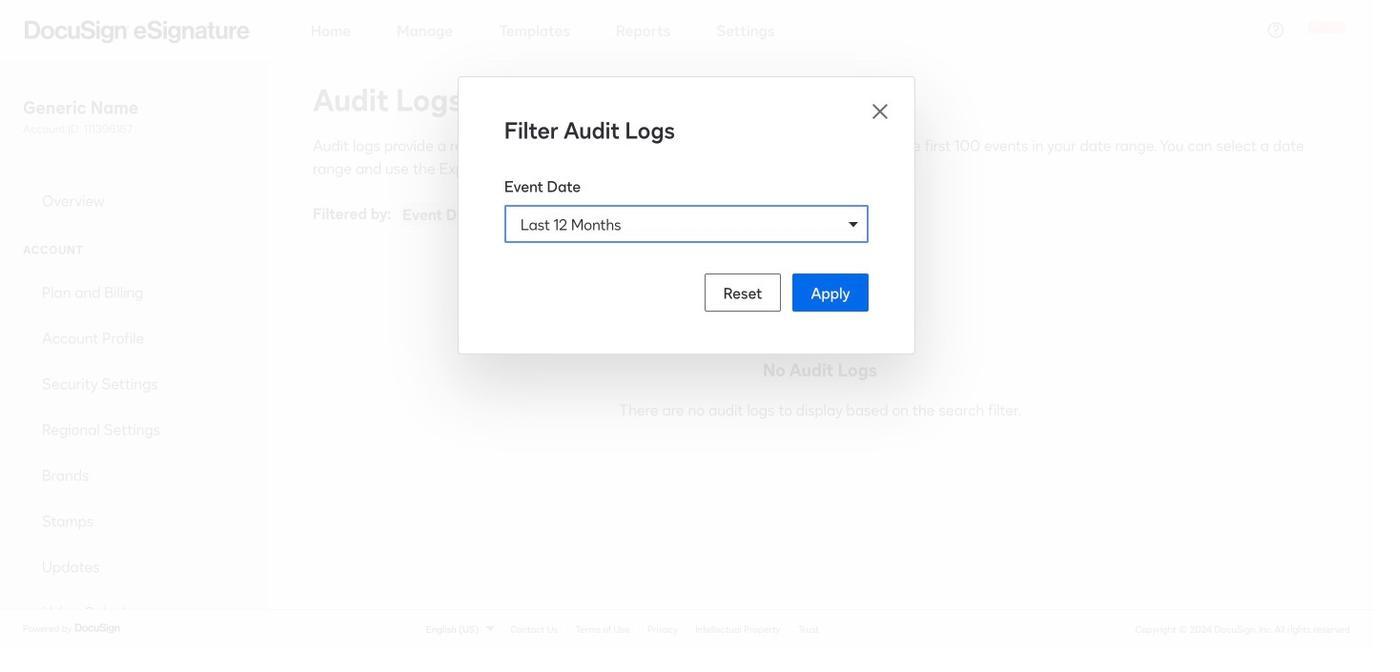 Task type: vqa. For each thing, say whether or not it's contained in the screenshot.
Enter name Text Box
no



Task type: describe. For each thing, give the bounding box(es) containing it.
your uploaded profile image image
[[1309, 11, 1347, 49]]

docusign image
[[75, 621, 122, 637]]

account element
[[0, 269, 267, 635]]



Task type: locate. For each thing, give the bounding box(es) containing it.
docusign admin image
[[25, 21, 250, 43]]



